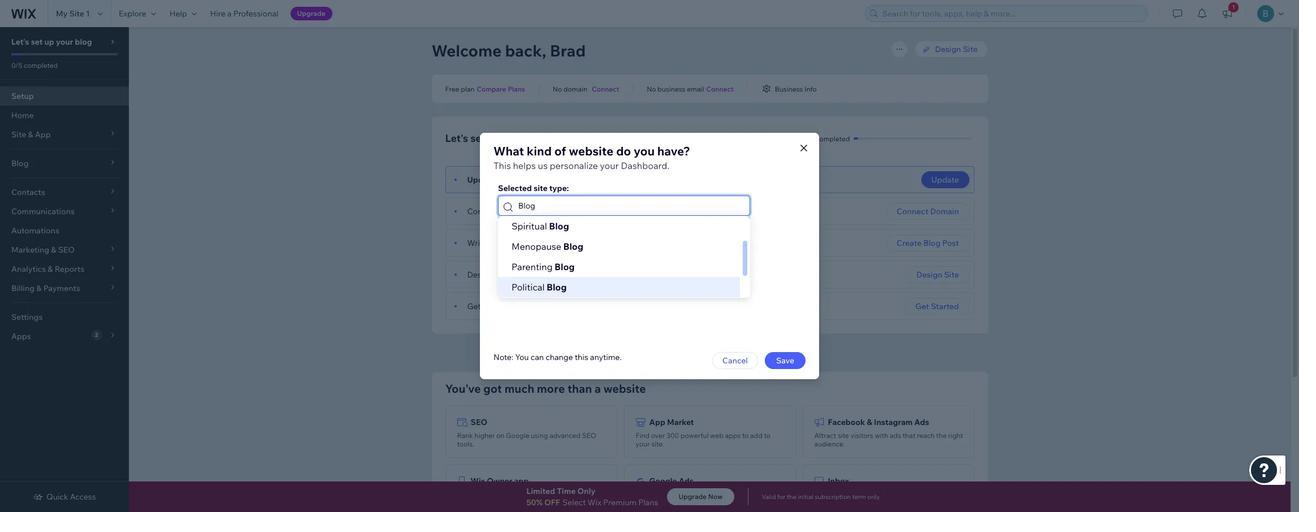 Task type: locate. For each thing, give the bounding box(es) containing it.
on inside rank higher on google using advanced seo tools.
[[496, 431, 504, 440]]

connect inside button
[[897, 206, 928, 217]]

update up 'domain'
[[931, 175, 959, 185]]

1 horizontal spatial let's
[[445, 132, 468, 145]]

1 horizontal spatial get
[[636, 490, 647, 499]]

get inside get noticed on google by people searching for what your business offers.
[[636, 490, 647, 499]]

kind
[[527, 144, 552, 158]]

update button
[[921, 171, 969, 188]]

upgrade right professional
[[297, 9, 325, 18]]

settings link
[[0, 308, 129, 327]]

up up the "setup" link
[[44, 37, 54, 47]]

0 horizontal spatial wix
[[471, 476, 485, 486]]

on down google ads
[[674, 490, 682, 499]]

google ads
[[649, 476, 694, 486]]

spiritual
[[512, 220, 547, 232]]

Search for tools, apps, help & more... field
[[879, 6, 1144, 21]]

plans right "compare"
[[508, 85, 525, 93]]

back,
[[505, 41, 546, 60]]

what
[[636, 499, 651, 507]]

1 horizontal spatial update
[[931, 175, 959, 185]]

your inside sidebar element
[[56, 37, 73, 47]]

website down anytime.
[[603, 382, 646, 396]]

0 horizontal spatial set
[[31, 37, 43, 47]]

with inside attract site visitors with ads that reach the right audience.
[[875, 431, 888, 440]]

to left all
[[862, 490, 869, 499]]

blog inside sidebar element
[[75, 37, 92, 47]]

let's set up your blog down my
[[11, 37, 92, 47]]

to left add
[[742, 431, 749, 440]]

chat right the mobile,
[[586, 490, 600, 499]]

1 vertical spatial set
[[470, 132, 485, 145]]

let's set up your blog up this
[[445, 132, 549, 145]]

website up personalize
[[569, 144, 613, 158]]

1
[[1232, 3, 1235, 11], [86, 8, 90, 19]]

1 horizontal spatial connect link
[[706, 84, 734, 94]]

0 horizontal spatial on
[[496, 431, 504, 440]]

1 horizontal spatial upgrade
[[679, 492, 707, 501]]

get left 'noticed'
[[636, 490, 647, 499]]

1 horizontal spatial 1
[[1232, 3, 1235, 11]]

connect link for no domain connect
[[592, 84, 619, 94]]

& left only. in the right bottom of the page
[[850, 499, 854, 507]]

business down google ads
[[668, 499, 696, 507]]

1 vertical spatial plans
[[638, 497, 658, 508]]

term
[[852, 493, 866, 501]]

1 vertical spatial upgrade
[[679, 492, 707, 501]]

design inside button
[[916, 270, 942, 280]]

1 horizontal spatial plans
[[638, 497, 658, 508]]

wix owner app
[[471, 476, 529, 486]]

seo right advanced
[[582, 431, 596, 440]]

0 horizontal spatial 0/5 completed
[[11, 61, 58, 70]]

website
[[569, 144, 613, 158], [513, 270, 542, 280], [603, 382, 646, 396]]

blog down menopause blog
[[555, 261, 575, 272]]

helps
[[513, 160, 536, 171]]

2 horizontal spatial to
[[862, 490, 869, 499]]

note:
[[494, 352, 513, 362]]

offers.
[[698, 499, 718, 507]]

business inside get noticed on google by people searching for what your business offers.
[[668, 499, 696, 507]]

0 horizontal spatial chat
[[586, 490, 600, 499]]

1 horizontal spatial with
[[670, 348, 687, 358]]

0 vertical spatial website
[[569, 144, 613, 158]]

1 horizontal spatial the
[[936, 431, 947, 440]]

0 vertical spatial set
[[31, 37, 43, 47]]

upgrade
[[297, 9, 325, 18], [679, 492, 707, 501]]

google inside rank higher on google using advanced seo tools.
[[506, 431, 529, 440]]

design
[[935, 44, 961, 54], [467, 270, 493, 280], [916, 270, 942, 280]]

1 horizontal spatial seo
[[582, 431, 596, 440]]

connect domain button
[[886, 203, 969, 220]]

your left site.
[[636, 440, 650, 448]]

completed down the info
[[816, 134, 850, 143]]

let's
[[11, 37, 29, 47], [445, 132, 468, 145]]

blog up post
[[549, 220, 569, 232]]

& right facebook
[[867, 417, 872, 427]]

blog inside "button"
[[923, 238, 941, 248]]

1 vertical spatial visitors
[[472, 499, 495, 507]]

on
[[506, 301, 516, 311], [496, 431, 504, 440], [674, 490, 682, 499]]

a right than
[[595, 382, 601, 396]]

1 vertical spatial with
[[875, 431, 888, 440]]

no down brad
[[553, 85, 562, 93]]

let's up setup
[[11, 37, 29, 47]]

2 vertical spatial site
[[944, 270, 959, 280]]

ads up 'reach'
[[914, 417, 929, 427]]

website up political
[[513, 270, 542, 280]]

set left 'what'
[[470, 132, 485, 145]]

wix for wix stands with ukraine show your support
[[627, 348, 641, 358]]

2 and from the left
[[912, 490, 924, 499]]

spiritual blog
[[512, 220, 569, 232]]

ads
[[890, 431, 901, 440]]

2 horizontal spatial site
[[963, 44, 978, 54]]

searching
[[742, 490, 773, 499]]

hire a professional link
[[203, 0, 285, 27]]

2 update from the left
[[931, 175, 959, 185]]

only.
[[867, 493, 881, 501]]

no domain connect
[[553, 85, 619, 93]]

1 horizontal spatial 0/5 completed
[[803, 134, 850, 143]]

0 horizontal spatial a
[[227, 8, 232, 19]]

your left first
[[489, 238, 506, 248]]

0 horizontal spatial &
[[496, 499, 501, 507]]

upgrade for upgrade now
[[679, 492, 707, 501]]

up up this
[[488, 132, 500, 145]]

for right valid
[[777, 493, 786, 501]]

option
[[498, 277, 740, 297]]

type:
[[549, 183, 569, 193]]

using
[[531, 431, 548, 440]]

0 vertical spatial site
[[69, 8, 84, 19]]

0/5
[[11, 61, 22, 70], [803, 134, 814, 143]]

attract site visitors with ads that reach the right audience.
[[814, 431, 963, 448]]

1 horizontal spatial a
[[501, 206, 505, 217]]

the left right at the bottom of page
[[936, 431, 947, 440]]

update inside button
[[931, 175, 959, 185]]

0 vertical spatial 0/5
[[11, 61, 22, 70]]

visitors
[[851, 431, 873, 440], [472, 499, 495, 507]]

0 horizontal spatial up
[[44, 37, 54, 47]]

0 vertical spatial completed
[[24, 61, 58, 70]]

you
[[515, 352, 529, 362]]

type
[[535, 175, 552, 185]]

2 vertical spatial with
[[457, 499, 471, 507]]

1 vertical spatial website
[[513, 270, 542, 280]]

plans right premium
[[638, 497, 658, 508]]

wix stands with ukraine show your support
[[627, 348, 794, 358]]

0 vertical spatial wix
[[627, 348, 641, 358]]

google left using
[[506, 431, 529, 440]]

and down inbox at right
[[831, 490, 843, 499]]

domain down brad
[[564, 85, 587, 93]]

option inside list box
[[498, 277, 740, 297]]

visitors inside attract site visitors with ads that reach the right audience.
[[851, 431, 873, 440]]

1 no from the left
[[553, 85, 562, 93]]

get left started
[[915, 301, 929, 311]]

seo inside rank higher on google using advanced seo tools.
[[582, 431, 596, 440]]

1 vertical spatial seo
[[582, 431, 596, 440]]

0 vertical spatial let's set up your blog
[[11, 37, 92, 47]]

2 no from the left
[[647, 85, 656, 93]]

1 horizontal spatial 0/5
[[803, 134, 814, 143]]

google left by
[[684, 490, 707, 499]]

activity
[[926, 490, 949, 499]]

0 horizontal spatial with
[[457, 499, 471, 507]]

ads
[[914, 417, 929, 427], [679, 476, 694, 486]]

business left email
[[658, 85, 685, 93]]

1 horizontal spatial no
[[647, 85, 656, 93]]

tools.
[[457, 440, 474, 448]]

let's set up your blog inside sidebar element
[[11, 37, 92, 47]]

reply
[[845, 490, 861, 499]]

now
[[708, 492, 723, 501]]

site down 'post' on the top right of page
[[944, 270, 959, 280]]

visitors down facebook
[[851, 431, 873, 440]]

0 horizontal spatial update
[[467, 175, 495, 185]]

& down owner
[[496, 499, 501, 507]]

political
[[512, 282, 545, 293]]

0 horizontal spatial and
[[831, 490, 843, 499]]

0 horizontal spatial more.
[[502, 499, 520, 507]]

0 horizontal spatial no
[[553, 85, 562, 93]]

0 vertical spatial a
[[227, 8, 232, 19]]

upgrade now button
[[667, 488, 734, 505]]

that
[[903, 431, 915, 440]]

view and reply to all messages and activity via email, chat & more.
[[814, 490, 959, 507]]

for right searching
[[774, 490, 783, 499]]

site down facebook
[[838, 431, 849, 440]]

business down app
[[500, 490, 528, 499]]

instagram
[[874, 417, 913, 427]]

time
[[557, 486, 576, 496]]

1 horizontal spatial site
[[838, 431, 849, 440]]

0 vertical spatial upgrade
[[297, 9, 325, 18]]

0 vertical spatial on
[[506, 301, 516, 311]]

apps
[[725, 431, 741, 440]]

0/5 completed inside sidebar element
[[11, 61, 58, 70]]

0 horizontal spatial ads
[[679, 476, 694, 486]]

more. inside view and reply to all messages and activity via email, chat & more.
[[856, 499, 874, 507]]

0 vertical spatial up
[[44, 37, 54, 47]]

to
[[742, 431, 749, 440], [764, 431, 770, 440], [862, 490, 869, 499]]

0 horizontal spatial let's set up your blog
[[11, 37, 92, 47]]

0 vertical spatial visitors
[[851, 431, 873, 440]]

site inside attract site visitors with ads that reach the right audience.
[[838, 431, 849, 440]]

0 horizontal spatial 1
[[86, 8, 90, 19]]

set up setup
[[31, 37, 43, 47]]

1 vertical spatial let's set up your blog
[[445, 132, 549, 145]]

1 horizontal spatial &
[[850, 499, 854, 507]]

blog left 'post' on the top right of page
[[923, 238, 941, 248]]

2 horizontal spatial &
[[867, 417, 872, 427]]

let's set up your blog
[[11, 37, 92, 47], [445, 132, 549, 145]]

blog down parenting blog
[[547, 282, 567, 293]]

option containing political
[[498, 277, 740, 297]]

business
[[775, 85, 803, 93]]

wix left stands
[[627, 348, 641, 358]]

0 vertical spatial 0/5 completed
[[11, 61, 58, 70]]

0 vertical spatial with
[[670, 348, 687, 358]]

get for get noticed on google by people searching for what your business offers.
[[636, 490, 647, 499]]

automations link
[[0, 221, 129, 240]]

site inside button
[[944, 270, 959, 280]]

blog for create
[[923, 238, 941, 248]]

get for get found on google
[[467, 301, 481, 311]]

menopause blog
[[512, 241, 583, 252]]

google inside get noticed on google by people searching for what your business offers.
[[684, 490, 707, 499]]

upgrade left by
[[679, 492, 707, 501]]

update down this
[[467, 175, 495, 185]]

2 horizontal spatial wix
[[627, 348, 641, 358]]

0 vertical spatial the
[[936, 431, 947, 440]]

1 update from the left
[[467, 175, 495, 185]]

over
[[651, 431, 665, 440]]

your down do
[[600, 160, 619, 171]]

chat inside view and reply to all messages and activity via email, chat & more.
[[835, 499, 848, 507]]

site right my
[[69, 8, 84, 19]]

your inside get noticed on google by people searching for what your business offers.
[[653, 499, 667, 507]]

to right add
[[764, 431, 770, 440]]

2 more. from the left
[[856, 499, 874, 507]]

plans
[[508, 85, 525, 93], [638, 497, 658, 508]]

your inside what kind of website do you have? this helps us personalize your dashboard.
[[600, 160, 619, 171]]

0/5 inside sidebar element
[[11, 61, 22, 70]]

0/5 completed up setup
[[11, 61, 58, 70]]

0 horizontal spatial 0/5
[[11, 61, 22, 70]]

1 vertical spatial let's
[[445, 132, 468, 145]]

0 horizontal spatial connect link
[[592, 84, 619, 94]]

1 horizontal spatial visitors
[[851, 431, 873, 440]]

2 horizontal spatial a
[[595, 382, 601, 396]]

with inside the manage your business from your mobile, chat with visitors & more.
[[457, 499, 471, 507]]

domain up spiritual blog
[[536, 206, 564, 217]]

0 horizontal spatial get
[[467, 301, 481, 311]]

list box
[[498, 216, 750, 318]]

site down search for tools, apps, help & more... field
[[963, 44, 978, 54]]

your left kind
[[503, 132, 525, 145]]

much
[[504, 382, 534, 396]]

on inside get noticed on google by people searching for what your business offers.
[[674, 490, 682, 499]]

2 connect link from the left
[[706, 84, 734, 94]]

only
[[577, 486, 596, 496]]

seo up higher
[[471, 417, 487, 427]]

select
[[562, 497, 586, 508]]

no left email
[[647, 85, 656, 93]]

app
[[649, 417, 665, 427]]

a left the custom
[[501, 206, 505, 217]]

0/5 up setup
[[11, 61, 22, 70]]

1 horizontal spatial on
[[506, 301, 516, 311]]

1 horizontal spatial wix
[[588, 497, 601, 508]]

0 vertical spatial seo
[[471, 417, 487, 427]]

design site inside button
[[916, 270, 959, 280]]

chat right email,
[[835, 499, 848, 507]]

do
[[616, 144, 631, 158]]

on right higher
[[496, 431, 504, 440]]

1 horizontal spatial up
[[488, 132, 500, 145]]

site left type:
[[534, 183, 548, 193]]

by
[[709, 490, 717, 499]]

blog right post
[[563, 241, 583, 252]]

0 horizontal spatial let's
[[11, 37, 29, 47]]

300
[[666, 431, 679, 440]]

and left activity
[[912, 490, 924, 499]]

let's down the free
[[445, 132, 468, 145]]

1 vertical spatial completed
[[816, 134, 850, 143]]

1 horizontal spatial ads
[[914, 417, 929, 427]]

get found on google
[[467, 301, 544, 311]]

0 horizontal spatial site
[[534, 183, 548, 193]]

domain
[[564, 85, 587, 93], [536, 206, 564, 217]]

upgrade button
[[290, 7, 332, 20]]

note: you can change this anytime.
[[494, 352, 622, 362]]

anytime.
[[590, 352, 622, 362]]

1 vertical spatial design site
[[916, 270, 959, 280]]

google down political
[[517, 301, 544, 311]]

started
[[931, 301, 959, 311]]

premium
[[603, 497, 637, 508]]

blog
[[75, 37, 92, 47], [527, 132, 549, 145], [516, 175, 533, 185], [524, 238, 540, 248]]

1 vertical spatial wix
[[471, 476, 485, 486]]

0 horizontal spatial site
[[69, 8, 84, 19]]

a
[[227, 8, 232, 19], [501, 206, 505, 217], [595, 382, 601, 396]]

blog down the my site 1
[[75, 37, 92, 47]]

0 horizontal spatial completed
[[24, 61, 58, 70]]

0/5 completed down the info
[[803, 134, 850, 143]]

your right what
[[653, 499, 667, 507]]

get left found
[[467, 301, 481, 311]]

1 horizontal spatial and
[[912, 490, 924, 499]]

google
[[517, 301, 544, 311], [506, 431, 529, 440], [649, 476, 677, 486], [684, 490, 707, 499]]

visitors down owner
[[472, 499, 495, 507]]

blog for menopause
[[563, 241, 583, 252]]

get inside get started button
[[915, 301, 929, 311]]

chat
[[586, 490, 600, 499], [835, 499, 848, 507]]

your down my
[[56, 37, 73, 47]]

0 horizontal spatial the
[[787, 493, 796, 501]]

blog down 'spiritual'
[[524, 238, 540, 248]]

design your website
[[467, 270, 542, 280]]

more. inside the manage your business from your mobile, chat with visitors & more.
[[502, 499, 520, 507]]

wix
[[627, 348, 641, 358], [471, 476, 485, 486], [588, 497, 601, 508]]

completed up setup
[[24, 61, 58, 70]]

a right hire
[[227, 8, 232, 19]]

1 vertical spatial the
[[787, 493, 796, 501]]

1 vertical spatial site
[[838, 431, 849, 440]]

0/5 down the info
[[803, 134, 814, 143]]

blog left "of"
[[527, 132, 549, 145]]

ads up upgrade now
[[679, 476, 694, 486]]

for
[[774, 490, 783, 499], [777, 493, 786, 501]]

blog for spiritual
[[549, 220, 569, 232]]

1 vertical spatial ads
[[679, 476, 694, 486]]

wix up the manage
[[471, 476, 485, 486]]

wix down only on the left bottom of the page
[[588, 497, 601, 508]]

1 connect link from the left
[[592, 84, 619, 94]]

google for noticed
[[684, 490, 707, 499]]

on right found
[[506, 301, 516, 311]]

update for update your blog type
[[467, 175, 495, 185]]

0 horizontal spatial to
[[742, 431, 749, 440]]

1 vertical spatial on
[[496, 431, 504, 440]]

1 more. from the left
[[502, 499, 520, 507]]

google for higher
[[506, 431, 529, 440]]

completed
[[24, 61, 58, 70], [816, 134, 850, 143]]

write
[[467, 238, 487, 248]]

2 horizontal spatial on
[[674, 490, 682, 499]]

limited time only 50% off select wix premium plans
[[526, 486, 658, 508]]

upgrade now
[[679, 492, 723, 501]]

blog for political
[[547, 282, 567, 293]]

more.
[[502, 499, 520, 507], [856, 499, 874, 507]]

the left initial
[[787, 493, 796, 501]]



Task type: describe. For each thing, give the bounding box(es) containing it.
email
[[687, 85, 704, 93]]

chat inside the manage your business from your mobile, chat with visitors & more.
[[586, 490, 600, 499]]

my
[[56, 8, 68, 19]]

home
[[11, 110, 34, 120]]

quick access
[[47, 492, 96, 502]]

your left parenting
[[495, 270, 511, 280]]

1 vertical spatial domain
[[536, 206, 564, 217]]

your down owner
[[484, 490, 498, 499]]

higher
[[474, 431, 495, 440]]

noticed
[[649, 490, 673, 499]]

business info button
[[761, 84, 817, 94]]

setup
[[11, 91, 34, 101]]

on for noticed
[[674, 490, 682, 499]]

0 horizontal spatial seo
[[471, 417, 487, 427]]

on for higher
[[496, 431, 504, 440]]

sidebar element
[[0, 27, 129, 512]]

1 horizontal spatial completed
[[816, 134, 850, 143]]

advanced
[[550, 431, 580, 440]]

found
[[483, 301, 504, 311]]

show your support button
[[723, 348, 794, 358]]

show
[[723, 348, 743, 358]]

blog for parenting
[[555, 261, 575, 272]]

settings
[[11, 312, 43, 322]]

app
[[514, 476, 529, 486]]

update for update
[[931, 175, 959, 185]]

visitors inside the manage your business from your mobile, chat with visitors & more.
[[472, 499, 495, 507]]

0 vertical spatial ads
[[914, 417, 929, 427]]

set inside sidebar element
[[31, 37, 43, 47]]

welcome
[[432, 41, 502, 60]]

hire a professional
[[210, 8, 278, 19]]

free
[[445, 85, 459, 93]]

get noticed on google by people searching for what your business offers.
[[636, 490, 783, 507]]

more
[[537, 382, 565, 396]]

get for get started
[[915, 301, 929, 311]]

for inside get noticed on google by people searching for what your business offers.
[[774, 490, 783, 499]]

completed inside sidebar element
[[24, 61, 58, 70]]

0 vertical spatial plans
[[508, 85, 525, 93]]

& inside the manage your business from your mobile, chat with visitors & more.
[[496, 499, 501, 507]]

no for no domain
[[553, 85, 562, 93]]

brad
[[550, 41, 586, 60]]

messages
[[879, 490, 911, 499]]

50%
[[526, 497, 543, 508]]

you've
[[445, 382, 481, 396]]

1 vertical spatial 0/5
[[803, 134, 814, 143]]

site for attract
[[838, 431, 849, 440]]

business inside the manage your business from your mobile, chat with visitors & more.
[[500, 490, 528, 499]]

Enter your business or website type field
[[515, 196, 746, 215]]

reach
[[917, 431, 935, 440]]

0 vertical spatial domain
[[564, 85, 587, 93]]

1 horizontal spatial set
[[470, 132, 485, 145]]

list box containing spiritual
[[498, 216, 750, 318]]

off
[[544, 497, 560, 508]]

cancel button
[[712, 352, 758, 369]]

google up 'noticed'
[[649, 476, 677, 486]]

site.
[[651, 440, 664, 448]]

plan
[[461, 85, 474, 93]]

stands
[[643, 348, 669, 358]]

1 and from the left
[[831, 490, 843, 499]]

your right from
[[546, 490, 560, 499]]

welcome back, brad
[[432, 41, 586, 60]]

have?
[[657, 144, 690, 158]]

save button
[[765, 352, 806, 369]]

1 vertical spatial 0/5 completed
[[803, 134, 850, 143]]

post
[[542, 238, 559, 248]]

0 vertical spatial design site
[[935, 44, 978, 54]]

blog down helps
[[516, 175, 533, 185]]

1 inside button
[[1232, 3, 1235, 11]]

this
[[494, 160, 511, 171]]

domain
[[930, 206, 959, 217]]

your inside find over 300 powerful web apps to add to your site.
[[636, 440, 650, 448]]

quick access button
[[33, 492, 96, 502]]

& inside view and reply to all messages and activity via email, chat & more.
[[850, 499, 854, 507]]

you've got much more than a website
[[445, 382, 646, 396]]

website inside what kind of website do you have? this helps us personalize your dashboard.
[[569, 144, 613, 158]]

a for professional
[[227, 8, 232, 19]]

mobile,
[[561, 490, 585, 499]]

design site link
[[915, 41, 988, 58]]

custom
[[507, 206, 534, 217]]

connect link for no business email connect
[[706, 84, 734, 94]]

on for found
[[506, 301, 516, 311]]

attract
[[814, 431, 836, 440]]

2 vertical spatial website
[[603, 382, 646, 396]]

post
[[942, 238, 959, 248]]

right
[[948, 431, 963, 440]]

facebook & instagram ads
[[828, 417, 929, 427]]

up inside sidebar element
[[44, 37, 54, 47]]

connect a custom domain
[[467, 206, 564, 217]]

manage
[[457, 490, 483, 499]]

1 button
[[1215, 0, 1240, 27]]

let's inside sidebar element
[[11, 37, 29, 47]]

email,
[[814, 499, 833, 507]]

find over 300 powerful web apps to add to your site.
[[636, 431, 770, 448]]

owner
[[487, 476, 512, 486]]

a for custom
[[501, 206, 505, 217]]

initial
[[798, 493, 813, 501]]

via
[[950, 490, 959, 499]]

all
[[870, 490, 877, 499]]

no for no business email
[[647, 85, 656, 93]]

view
[[814, 490, 830, 499]]

people
[[718, 490, 740, 499]]

quick
[[47, 492, 68, 502]]

us
[[538, 160, 548, 171]]

selected
[[498, 183, 532, 193]]

web
[[710, 431, 724, 440]]

google for found
[[517, 301, 544, 311]]

cancel
[[722, 356, 748, 366]]

help button
[[163, 0, 203, 27]]

valid for the initial subscription term only.
[[762, 493, 881, 501]]

create blog post
[[897, 238, 959, 248]]

hire
[[210, 8, 225, 19]]

site for selected
[[534, 183, 548, 193]]

manage your business from your mobile, chat with visitors & more.
[[457, 490, 600, 507]]

limited
[[526, 486, 555, 496]]

save
[[776, 356, 794, 366]]

ukraine
[[689, 348, 718, 358]]

wix for wix owner app
[[471, 476, 485, 486]]

plans inside 'limited time only 50% off select wix premium plans'
[[638, 497, 658, 508]]

info
[[805, 85, 817, 93]]

powerful
[[681, 431, 709, 440]]

1 vertical spatial up
[[488, 132, 500, 145]]

update your blog type
[[467, 175, 552, 185]]

personalize
[[550, 160, 598, 171]]

audience.
[[814, 440, 845, 448]]

2 vertical spatial a
[[595, 382, 601, 396]]

to inside view and reply to all messages and activity via email, chat & more.
[[862, 490, 869, 499]]

this
[[575, 352, 588, 362]]

write your first blog post
[[467, 238, 559, 248]]

wix inside 'limited time only 50% off select wix premium plans'
[[588, 497, 601, 508]]

change
[[546, 352, 573, 362]]

1 horizontal spatial to
[[764, 431, 770, 440]]

market
[[667, 417, 694, 427]]

connect domain
[[897, 206, 959, 217]]

your down this
[[497, 175, 514, 185]]

upgrade for upgrade
[[297, 9, 325, 18]]

support
[[763, 348, 794, 358]]

the inside attract site visitors with ads that reach the right audience.
[[936, 431, 947, 440]]



Task type: vqa. For each thing, say whether or not it's contained in the screenshot.


